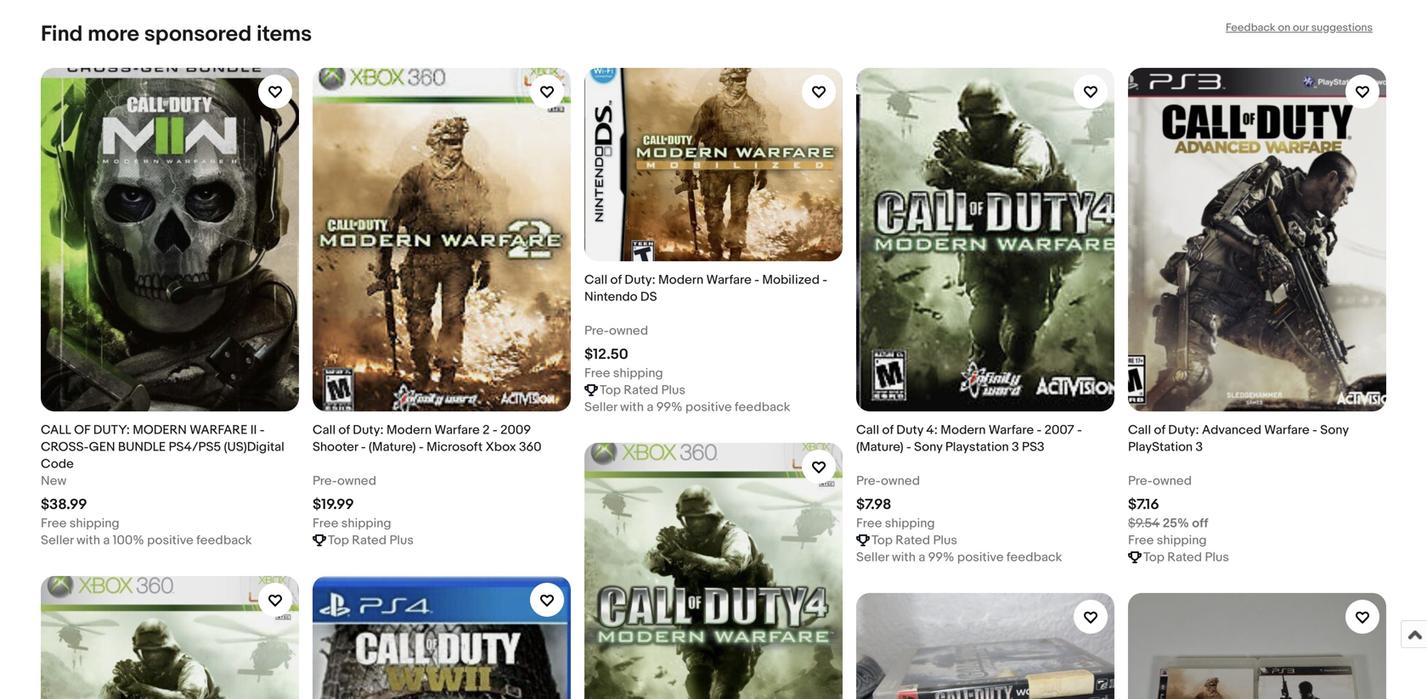 Task type: vqa. For each thing, say whether or not it's contained in the screenshot.
Misuse of returns LINK
no



Task type: describe. For each thing, give the bounding box(es) containing it.
pre-owned text field for $12.50
[[584, 323, 648, 340]]

- up ps3
[[1037, 423, 1042, 439]]

2
[[483, 423, 490, 439]]

sponsored
[[144, 21, 252, 47]]

- right 2 at the left bottom of the page
[[493, 423, 498, 439]]

free shipping text field for $19.99
[[313, 516, 391, 533]]

ps3
[[1022, 440, 1045, 456]]

- inside 'call of duty: modern warfare ii - cross-gen bundle ps4/ps5 (us)digital code new $38.99 free shipping seller with a 100% positive feedback'
[[260, 423, 265, 439]]

with for $7.98
[[892, 551, 916, 566]]

rated for $12.50
[[624, 383, 658, 398]]

shipping inside pre-owned $7.16 $9.54 25% off free shipping
[[1157, 534, 1207, 549]]

$7.16
[[1128, 497, 1159, 515]]

of for $7.16
[[1154, 423, 1165, 439]]

100%
[[113, 534, 144, 549]]

duty: for $7.16
[[1168, 423, 1199, 439]]

360
[[519, 440, 542, 456]]

pre-owned $12.50 free shipping
[[584, 324, 663, 381]]

free inside 'call of duty: modern warfare ii - cross-gen bundle ps4/ps5 (us)digital code new $38.99 free shipping seller with a 100% positive feedback'
[[41, 517, 67, 532]]

warfare for $12.50
[[706, 273, 752, 288]]

pre- for $19.99
[[313, 474, 337, 489]]

with inside 'call of duty: modern warfare ii - cross-gen bundle ps4/ps5 (us)digital code new $38.99 free shipping seller with a 100% positive feedback'
[[76, 534, 100, 549]]

new
[[41, 474, 66, 489]]

call of duty: modern warfare ii - cross-gen bundle ps4/ps5 (us)digital code new $38.99 free shipping seller with a 100% positive feedback
[[41, 423, 284, 549]]

rated for $19.99
[[352, 534, 387, 549]]

playstation
[[1128, 440, 1193, 456]]

$7.98
[[856, 497, 891, 515]]

microsoft
[[427, 440, 483, 456]]

plus inside text box
[[1205, 551, 1229, 566]]

feedback on our suggestions
[[1226, 21, 1373, 34]]

find more sponsored items
[[41, 21, 312, 47]]

rated inside text box
[[1167, 551, 1202, 566]]

- right mobilized
[[823, 273, 827, 288]]

top inside top rated plus text box
[[1143, 551, 1165, 566]]

shooter
[[313, 440, 358, 456]]

$9.54
[[1128, 517, 1160, 532]]

plus for $19.99
[[389, 534, 414, 549]]

modern
[[133, 423, 187, 439]]

mobilized
[[762, 273, 820, 288]]

with for $12.50
[[620, 400, 644, 415]]

items
[[257, 21, 312, 47]]

ds
[[640, 290, 657, 305]]

free shipping text field for $12.50
[[584, 365, 663, 382]]

Top Rated Plus text field
[[1143, 550, 1229, 567]]

pre-owned text field for $7.98
[[856, 473, 920, 490]]

call of duty: modern warfare 2 - 2009 shooter - (mature) - microsoft xbox 360
[[313, 423, 542, 456]]

2 horizontal spatial free shipping text field
[[1128, 533, 1207, 550]]

duty: for $12.50
[[625, 273, 656, 288]]

2009
[[500, 423, 531, 439]]

playstation
[[945, 440, 1009, 456]]

call of duty 4: modern warfare - 2007 - (mature) - sony playstation 3 ps3
[[856, 423, 1082, 456]]

of for $7.98
[[882, 423, 894, 439]]

of
[[74, 423, 90, 439]]

$19.99 text field
[[313, 497, 354, 515]]

call for $12.50
[[584, 273, 608, 288]]

free for $12.50
[[584, 366, 610, 381]]

ps4/ps5
[[169, 440, 221, 456]]

pre- for $7.16
[[1128, 474, 1153, 489]]

seller for $12.50
[[584, 400, 617, 415]]

top rated plus text field for $19.99
[[328, 533, 414, 550]]

warfare inside call of duty 4: modern warfare - 2007 - (mature) - sony playstation 3 ps3
[[989, 423, 1034, 439]]

group containing $12.50
[[41, 68, 1386, 700]]

cross-
[[41, 440, 89, 456]]

feedback on our suggestions link
[[1226, 21, 1373, 34]]

duty: for $19.99
[[353, 423, 384, 439]]

ii
[[250, 423, 257, 439]]

nintendo
[[584, 290, 638, 305]]

$38.99
[[41, 497, 87, 515]]

modern for $19.99
[[387, 423, 432, 439]]

free for $7.98
[[856, 517, 882, 532]]

top rated plus down 25%
[[1143, 551, 1229, 566]]

3 inside call of duty: advanced warfare - sony playstation 3
[[1196, 440, 1203, 456]]

top rated plus text field for $7.98
[[872, 533, 957, 550]]

- right shooter
[[361, 440, 366, 456]]

bundle
[[118, 440, 166, 456]]

3 inside call of duty 4: modern warfare - 2007 - (mature) - sony playstation 3 ps3
[[1012, 440, 1019, 456]]

top rated plus for $7.98
[[872, 534, 957, 549]]

Seller with a 99% positive feedback text field
[[584, 399, 790, 416]]

of for $12.50
[[610, 273, 622, 288]]

(us)digital
[[224, 440, 284, 456]]

more
[[88, 21, 139, 47]]

xbox
[[486, 440, 516, 456]]

free inside pre-owned $7.16 $9.54 25% off free shipping
[[1128, 534, 1154, 549]]

pre-owned text field for $19.99
[[313, 473, 376, 490]]

- left mobilized
[[754, 273, 759, 288]]

owned for $19.99
[[337, 474, 376, 489]]

pre-owned $19.99 free shipping
[[313, 474, 391, 532]]

top for $19.99
[[328, 534, 349, 549]]

a for $12.50
[[647, 400, 654, 415]]

shipping for $19.99
[[341, 517, 391, 532]]



Task type: locate. For each thing, give the bounding box(es) containing it.
warfare right 'advanced'
[[1264, 423, 1310, 439]]

free for $19.99
[[313, 517, 338, 532]]

Free shipping text field
[[584, 365, 663, 382], [856, 516, 935, 533], [1128, 533, 1207, 550]]

1 horizontal spatial modern
[[658, 273, 704, 288]]

duty: up 'ds'
[[625, 273, 656, 288]]

0 horizontal spatial modern
[[387, 423, 432, 439]]

0 horizontal spatial 99%
[[656, 400, 683, 415]]

plus down pre-owned $19.99 free shipping
[[389, 534, 414, 549]]

1 horizontal spatial top rated plus text field
[[600, 382, 685, 399]]

duty:
[[625, 273, 656, 288], [353, 423, 384, 439], [1168, 423, 1199, 439]]

3 left ps3
[[1012, 440, 1019, 456]]

owned inside pre-owned $7.16 $9.54 25% off free shipping
[[1153, 474, 1192, 489]]

1 horizontal spatial 3
[[1196, 440, 1203, 456]]

warfare
[[190, 423, 247, 439]]

with inside text box
[[620, 400, 644, 415]]

of inside call of duty: modern warfare 2 - 2009 shooter - (mature) - microsoft xbox 360
[[339, 423, 350, 439]]

warfare inside call of duty: advanced warfare - sony playstation 3
[[1264, 423, 1310, 439]]

2 free shipping text field from the left
[[313, 516, 391, 533]]

pre-owned $7.16 $9.54 25% off free shipping
[[1128, 474, 1208, 549]]

shipping down $38.99
[[69, 517, 119, 532]]

modern inside call of duty: modern warfare - mobilized - nintendo ds
[[658, 273, 704, 288]]

1 vertical spatial feedback
[[196, 534, 252, 549]]

$7.16 text field
[[1128, 497, 1159, 515]]

2 horizontal spatial top rated plus text field
[[872, 533, 957, 550]]

shipping
[[613, 366, 663, 381], [69, 517, 119, 532], [341, 517, 391, 532], [885, 517, 935, 532], [1157, 534, 1207, 549]]

plus down off
[[1205, 551, 1229, 566]]

call for $7.16
[[1128, 423, 1151, 439]]

top rated plus
[[600, 383, 685, 398], [328, 534, 414, 549], [872, 534, 957, 549], [1143, 551, 1229, 566]]

25%
[[1163, 517, 1189, 532]]

call up nintendo
[[584, 273, 608, 288]]

pre- up $7.98 text field
[[856, 474, 881, 489]]

call inside call of duty 4: modern warfare - 2007 - (mature) - sony playstation 3 ps3
[[856, 423, 879, 439]]

New text field
[[41, 473, 66, 490]]

shipping inside pre-owned $19.99 free shipping
[[341, 517, 391, 532]]

1 horizontal spatial a
[[647, 400, 654, 415]]

99% for $12.50
[[656, 400, 683, 415]]

2 vertical spatial seller
[[856, 551, 889, 566]]

top for $12.50
[[600, 383, 621, 398]]

duty: inside call of duty: modern warfare 2 - 2009 shooter - (mature) - microsoft xbox 360
[[353, 423, 384, 439]]

1 horizontal spatial sony
[[1320, 423, 1349, 439]]

Free shipping text field
[[41, 516, 119, 533], [313, 516, 391, 533]]

plus for $7.98
[[933, 534, 957, 549]]

of
[[610, 273, 622, 288], [339, 423, 350, 439], [882, 423, 894, 439], [1154, 423, 1165, 439]]

of left "duty"
[[882, 423, 894, 439]]

with
[[620, 400, 644, 415], [76, 534, 100, 549], [892, 551, 916, 566]]

0 horizontal spatial duty:
[[353, 423, 384, 439]]

a inside text box
[[647, 400, 654, 415]]

pre- for $12.50
[[584, 324, 609, 339]]

free shipping text field down $12.50 text field
[[584, 365, 663, 382]]

top for $7.98
[[872, 534, 893, 549]]

of up playstation on the bottom right
[[1154, 423, 1165, 439]]

seller with a 99% positive feedback down pre-owned $12.50 free shipping
[[584, 400, 790, 415]]

a
[[647, 400, 654, 415], [103, 534, 110, 549], [919, 551, 925, 566]]

99% inside text box
[[656, 400, 683, 415]]

pre-owned text field up $7.98
[[856, 473, 920, 490]]

free down '$9.54'
[[1128, 534, 1154, 549]]

a inside text field
[[919, 551, 925, 566]]

seller with a 99% positive feedback
[[584, 400, 790, 415], [856, 551, 1062, 566]]

warfare for $7.16
[[1264, 423, 1310, 439]]

rated down pre-owned $12.50 free shipping
[[624, 383, 658, 398]]

0 horizontal spatial (mature)
[[369, 440, 416, 456]]

top down $12.50
[[600, 383, 621, 398]]

shipping for $7.98
[[885, 517, 935, 532]]

seller
[[584, 400, 617, 415], [41, 534, 74, 549], [856, 551, 889, 566]]

free inside pre-owned $7.98 free shipping
[[856, 517, 882, 532]]

sony
[[1320, 423, 1349, 439], [914, 440, 943, 456]]

(mature)
[[369, 440, 416, 456], [856, 440, 904, 456]]

free shipping text field down $19.99 text field
[[313, 516, 391, 533]]

call inside call of duty: advanced warfare - sony playstation 3
[[1128, 423, 1151, 439]]

free down $19.99
[[313, 517, 338, 532]]

top rated plus text field for $12.50
[[600, 382, 685, 399]]

owned
[[609, 324, 648, 339], [337, 474, 376, 489], [881, 474, 920, 489], [1153, 474, 1192, 489]]

$12.50
[[584, 346, 628, 364]]

1 vertical spatial with
[[76, 534, 100, 549]]

warfare
[[706, 273, 752, 288], [435, 423, 480, 439], [989, 423, 1034, 439], [1264, 423, 1310, 439]]

1 horizontal spatial seller with a 99% positive feedback
[[856, 551, 1062, 566]]

sony inside call of duty 4: modern warfare - 2007 - (mature) - sony playstation 3 ps3
[[914, 440, 943, 456]]

(mature) down "duty"
[[856, 440, 904, 456]]

positive for $7.98
[[957, 551, 1004, 566]]

0 horizontal spatial seller with a 99% positive feedback
[[584, 400, 790, 415]]

off
[[1192, 517, 1208, 532]]

feedback
[[735, 400, 790, 415], [196, 534, 252, 549], [1007, 551, 1062, 566]]

2 vertical spatial positive
[[957, 551, 1004, 566]]

seller for $7.98
[[856, 551, 889, 566]]

0 horizontal spatial top rated plus text field
[[328, 533, 414, 550]]

top
[[600, 383, 621, 398], [328, 534, 349, 549], [872, 534, 893, 549], [1143, 551, 1165, 566]]

rated for $7.98
[[896, 534, 930, 549]]

1 vertical spatial seller
[[41, 534, 74, 549]]

2 horizontal spatial seller
[[856, 551, 889, 566]]

owned up $7.98
[[881, 474, 920, 489]]

pre-owned text field for $7.16
[[1128, 473, 1192, 490]]

with inside text field
[[892, 551, 916, 566]]

2 horizontal spatial a
[[919, 551, 925, 566]]

2 horizontal spatial with
[[892, 551, 916, 566]]

of up nintendo
[[610, 273, 622, 288]]

0 vertical spatial sony
[[1320, 423, 1349, 439]]

owned for $7.98
[[881, 474, 920, 489]]

2 vertical spatial feedback
[[1007, 551, 1062, 566]]

0 vertical spatial positive
[[685, 400, 732, 415]]

feedback
[[1226, 21, 1276, 34]]

pre-owned $7.98 free shipping
[[856, 474, 935, 532]]

0 vertical spatial with
[[620, 400, 644, 415]]

of up shooter
[[339, 423, 350, 439]]

- left the microsoft at the bottom left of page
[[419, 440, 424, 456]]

of for $19.99
[[339, 423, 350, 439]]

seller inside text box
[[584, 400, 617, 415]]

0 vertical spatial seller with a 99% positive feedback
[[584, 400, 790, 415]]

seller down $38.99
[[41, 534, 74, 549]]

positive for $12.50
[[685, 400, 732, 415]]

top rated plus text field down pre-owned $12.50 free shipping
[[600, 382, 685, 399]]

rated down pre-owned $19.99 free shipping
[[352, 534, 387, 549]]

advanced
[[1202, 423, 1262, 439]]

free inside pre-owned $12.50 free shipping
[[584, 366, 610, 381]]

99% inside text field
[[928, 551, 954, 566]]

free down $7.98 text field
[[856, 517, 882, 532]]

1 vertical spatial positive
[[147, 534, 194, 549]]

owned down playstation on the bottom right
[[1153, 474, 1192, 489]]

1 3 from the left
[[1012, 440, 1019, 456]]

shipping up top rated plus text box
[[1157, 534, 1207, 549]]

with down pre-owned $12.50 free shipping
[[620, 400, 644, 415]]

free inside pre-owned $19.99 free shipping
[[313, 517, 338, 532]]

shipping down $7.98
[[885, 517, 935, 532]]

$19.99
[[313, 497, 354, 515]]

0 horizontal spatial feedback
[[196, 534, 252, 549]]

pre-
[[584, 324, 609, 339], [313, 474, 337, 489], [856, 474, 881, 489], [1128, 474, 1153, 489]]

2 vertical spatial with
[[892, 551, 916, 566]]

pre- up $19.99 text field
[[313, 474, 337, 489]]

1 horizontal spatial duty:
[[625, 273, 656, 288]]

99%
[[656, 400, 683, 415], [928, 551, 954, 566]]

0 horizontal spatial with
[[76, 534, 100, 549]]

1 horizontal spatial free shipping text field
[[313, 516, 391, 533]]

warfare inside call of duty: modern warfare 2 - 2009 shooter - (mature) - microsoft xbox 360
[[435, 423, 480, 439]]

call left "duty"
[[856, 423, 879, 439]]

99% down pre-owned $12.50 free shipping
[[656, 400, 683, 415]]

call
[[584, 273, 608, 288], [313, 423, 336, 439], [856, 423, 879, 439], [1128, 423, 1151, 439]]

previous price $9.54 25% off text field
[[1128, 516, 1208, 533]]

- right ii
[[260, 423, 265, 439]]

shipping inside pre-owned $7.98 free shipping
[[885, 517, 935, 532]]

top rated plus for $19.99
[[328, 534, 414, 549]]

a down pre-owned $12.50 free shipping
[[647, 400, 654, 415]]

warfare up the microsoft at the bottom left of page
[[435, 423, 480, 439]]

a down pre-owned $7.98 free shipping
[[919, 551, 925, 566]]

warfare left mobilized
[[706, 273, 752, 288]]

top rated plus text field down pre-owned $7.98 free shipping
[[872, 533, 957, 550]]

top down '$9.54'
[[1143, 551, 1165, 566]]

Top Rated Plus text field
[[600, 382, 685, 399], [328, 533, 414, 550], [872, 533, 957, 550]]

shipping inside pre-owned $12.50 free shipping
[[613, 366, 663, 381]]

modern inside call of duty: modern warfare 2 - 2009 shooter - (mature) - microsoft xbox 360
[[387, 423, 432, 439]]

pre- up $12.50
[[584, 324, 609, 339]]

2 horizontal spatial modern
[[941, 423, 986, 439]]

positive inside text box
[[685, 400, 732, 415]]

shipping inside 'call of duty: modern warfare ii - cross-gen bundle ps4/ps5 (us)digital code new $38.99 free shipping seller with a 100% positive feedback'
[[69, 517, 119, 532]]

0 horizontal spatial seller
[[41, 534, 74, 549]]

pre- up $7.16 text box
[[1128, 474, 1153, 489]]

call for $19.99
[[313, 423, 336, 439]]

0 horizontal spatial 3
[[1012, 440, 1019, 456]]

free shipping text field down $7.98
[[856, 516, 935, 533]]

0 vertical spatial a
[[647, 400, 654, 415]]

feedback inside seller with a 99% positive feedback text field
[[1007, 551, 1062, 566]]

of inside call of duty 4: modern warfare - 2007 - (mature) - sony playstation 3 ps3
[[882, 423, 894, 439]]

Seller with a 100% positive feedback text field
[[41, 533, 252, 550]]

pre- inside pre-owned $19.99 free shipping
[[313, 474, 337, 489]]

shipping for $12.50
[[613, 366, 663, 381]]

Pre-owned text field
[[584, 323, 648, 340], [313, 473, 376, 490], [856, 473, 920, 490], [1128, 473, 1192, 490]]

plus
[[661, 383, 685, 398], [389, 534, 414, 549], [933, 534, 957, 549], [1205, 551, 1229, 566]]

4:
[[926, 423, 938, 439]]

seller inside 'call of duty: modern warfare ii - cross-gen bundle ps4/ps5 (us)digital code new $38.99 free shipping seller with a 100% positive feedback'
[[41, 534, 74, 549]]

of inside call of duty: modern warfare - mobilized - nintendo ds
[[610, 273, 622, 288]]

free
[[584, 366, 610, 381], [41, 517, 67, 532], [313, 517, 338, 532], [856, 517, 882, 532], [1128, 534, 1154, 549]]

2 horizontal spatial positive
[[957, 551, 1004, 566]]

2 3 from the left
[[1196, 440, 1203, 456]]

free down $12.50
[[584, 366, 610, 381]]

duty: inside call of duty: modern warfare - mobilized - nintendo ds
[[625, 273, 656, 288]]

top down $7.98 text field
[[872, 534, 893, 549]]

plus for $12.50
[[661, 383, 685, 398]]

0 horizontal spatial positive
[[147, 534, 194, 549]]

of inside call of duty: advanced warfare - sony playstation 3
[[1154, 423, 1165, 439]]

top rated plus text field down pre-owned $19.99 free shipping
[[328, 533, 414, 550]]

with left 100%
[[76, 534, 100, 549]]

owned for $12.50
[[609, 324, 648, 339]]

free shipping text field down $38.99
[[41, 516, 119, 533]]

pre- for $7.98
[[856, 474, 881, 489]]

$12.50 text field
[[584, 346, 628, 364]]

a for $7.98
[[919, 551, 925, 566]]

call
[[41, 423, 71, 439]]

2 horizontal spatial duty:
[[1168, 423, 1199, 439]]

top rated plus for $12.50
[[600, 383, 685, 398]]

duty
[[896, 423, 923, 439]]

modern inside call of duty 4: modern warfare - 2007 - (mature) - sony playstation 3 ps3
[[941, 423, 986, 439]]

2 vertical spatial a
[[919, 551, 925, 566]]

1 horizontal spatial with
[[620, 400, 644, 415]]

1 horizontal spatial free shipping text field
[[856, 516, 935, 533]]

feedback for $12.50
[[735, 400, 790, 415]]

duty: up shooter
[[353, 423, 384, 439]]

free shipping text field down 25%
[[1128, 533, 1207, 550]]

seller down $12.50 text field
[[584, 400, 617, 415]]

call of duty: advanced warfare - sony playstation 3
[[1128, 423, 1349, 456]]

duty: up playstation on the bottom right
[[1168, 423, 1199, 439]]

pre-owned text field up $7.16 text box
[[1128, 473, 1192, 490]]

shipping down $12.50 text field
[[613, 366, 663, 381]]

code
[[41, 457, 74, 473]]

positive inside text field
[[957, 551, 1004, 566]]

2007
[[1045, 423, 1074, 439]]

owned inside pre-owned $12.50 free shipping
[[609, 324, 648, 339]]

1 horizontal spatial seller
[[584, 400, 617, 415]]

owned for $7.16
[[1153, 474, 1192, 489]]

$7.98 text field
[[856, 497, 891, 515]]

1 vertical spatial a
[[103, 534, 110, 549]]

suggestions
[[1311, 21, 1373, 34]]

rated down 25%
[[1167, 551, 1202, 566]]

duty:
[[93, 423, 130, 439]]

call for $7.98
[[856, 423, 879, 439]]

seller with a 99% positive feedback for $7.98
[[856, 551, 1062, 566]]

call of duty: modern warfare - mobilized - nintendo ds
[[584, 273, 827, 305]]

warfare up ps3
[[989, 423, 1034, 439]]

1 vertical spatial 99%
[[928, 551, 954, 566]]

top rated plus down pre-owned $12.50 free shipping
[[600, 383, 685, 398]]

feedback inside seller with a 99% positive feedback text box
[[735, 400, 790, 415]]

seller with a 99% positive feedback for $12.50
[[584, 400, 790, 415]]

on
[[1278, 21, 1291, 34]]

seller with a 99% positive feedback down pre-owned $7.98 free shipping
[[856, 551, 1062, 566]]

with down pre-owned $7.98 free shipping
[[892, 551, 916, 566]]

modern for $12.50
[[658, 273, 704, 288]]

- right "2007"
[[1077, 423, 1082, 439]]

owned up $19.99 text field
[[337, 474, 376, 489]]

call inside call of duty: modern warfare - mobilized - nintendo ds
[[584, 273, 608, 288]]

0 horizontal spatial sony
[[914, 440, 943, 456]]

0 vertical spatial 99%
[[656, 400, 683, 415]]

sony inside call of duty: advanced warfare - sony playstation 3
[[1320, 423, 1349, 439]]

(mature) inside call of duty 4: modern warfare - 2007 - (mature) - sony playstation 3 ps3
[[856, 440, 904, 456]]

(mature) right shooter
[[369, 440, 416, 456]]

find
[[41, 21, 83, 47]]

pre-owned text field up $19.99 text field
[[313, 473, 376, 490]]

owned inside pre-owned $7.98 free shipping
[[881, 474, 920, 489]]

1 vertical spatial seller with a 99% positive feedback
[[856, 551, 1062, 566]]

duty: inside call of duty: advanced warfare - sony playstation 3
[[1168, 423, 1199, 439]]

3 down 'advanced'
[[1196, 440, 1203, 456]]

pre- inside pre-owned $12.50 free shipping
[[584, 324, 609, 339]]

top down $19.99
[[328, 534, 349, 549]]

owned up $12.50 text field
[[609, 324, 648, 339]]

1 (mature) from the left
[[369, 440, 416, 456]]

3
[[1012, 440, 1019, 456], [1196, 440, 1203, 456]]

- down "duty"
[[906, 440, 911, 456]]

feedback for $7.98
[[1007, 551, 1062, 566]]

- right 'advanced'
[[1313, 423, 1317, 439]]

positive inside 'call of duty: modern warfare ii - cross-gen bundle ps4/ps5 (us)digital code new $38.99 free shipping seller with a 100% positive feedback'
[[147, 534, 194, 549]]

plus up seller with a 99% positive feedback text field
[[933, 534, 957, 549]]

plus up seller with a 99% positive feedback text box
[[661, 383, 685, 398]]

pre- inside pre-owned $7.16 $9.54 25% off free shipping
[[1128, 474, 1153, 489]]

99% down pre-owned $7.98 free shipping
[[928, 551, 954, 566]]

feedback inside 'call of duty: modern warfare ii - cross-gen bundle ps4/ps5 (us)digital code new $38.99 free shipping seller with a 100% positive feedback'
[[196, 534, 252, 549]]

call inside call of duty: modern warfare 2 - 2009 shooter - (mature) - microsoft xbox 360
[[313, 423, 336, 439]]

group
[[41, 68, 1386, 700]]

gen
[[89, 440, 115, 456]]

warfare inside call of duty: modern warfare - mobilized - nintendo ds
[[706, 273, 752, 288]]

-
[[754, 273, 759, 288], [823, 273, 827, 288], [260, 423, 265, 439], [493, 423, 498, 439], [1037, 423, 1042, 439], [1077, 423, 1082, 439], [1313, 423, 1317, 439], [361, 440, 366, 456], [419, 440, 424, 456], [906, 440, 911, 456]]

Seller with a 99% positive feedback text field
[[856, 550, 1062, 567]]

a left 100%
[[103, 534, 110, 549]]

pre-owned text field up $12.50 text field
[[584, 323, 648, 340]]

our
[[1293, 21, 1309, 34]]

free shipping text field for $7.98
[[856, 516, 935, 533]]

rated
[[624, 383, 658, 398], [352, 534, 387, 549], [896, 534, 930, 549], [1167, 551, 1202, 566]]

1 horizontal spatial feedback
[[735, 400, 790, 415]]

$38.99 text field
[[41, 497, 87, 515]]

call up shooter
[[313, 423, 336, 439]]

1 horizontal spatial (mature)
[[856, 440, 904, 456]]

0 horizontal spatial a
[[103, 534, 110, 549]]

owned inside pre-owned $19.99 free shipping
[[337, 474, 376, 489]]

modern
[[658, 273, 704, 288], [387, 423, 432, 439], [941, 423, 986, 439]]

0 vertical spatial seller
[[584, 400, 617, 415]]

- inside call of duty: advanced warfare - sony playstation 3
[[1313, 423, 1317, 439]]

2 horizontal spatial feedback
[[1007, 551, 1062, 566]]

free down $38.99
[[41, 517, 67, 532]]

99% for $7.98
[[928, 551, 954, 566]]

0 horizontal spatial free shipping text field
[[41, 516, 119, 533]]

0 vertical spatial feedback
[[735, 400, 790, 415]]

call up playstation on the bottom right
[[1128, 423, 1151, 439]]

1 free shipping text field from the left
[[41, 516, 119, 533]]

warfare for $19.99
[[435, 423, 480, 439]]

shipping down $19.99 text field
[[341, 517, 391, 532]]

free shipping text field for $38.99
[[41, 516, 119, 533]]

1 horizontal spatial 99%
[[928, 551, 954, 566]]

rated down pre-owned $7.98 free shipping
[[896, 534, 930, 549]]

positive
[[685, 400, 732, 415], [147, 534, 194, 549], [957, 551, 1004, 566]]

a inside 'call of duty: modern warfare ii - cross-gen bundle ps4/ps5 (us)digital code new $38.99 free shipping seller with a 100% positive feedback'
[[103, 534, 110, 549]]

seller inside text field
[[856, 551, 889, 566]]

pre- inside pre-owned $7.98 free shipping
[[856, 474, 881, 489]]

top rated plus down pre-owned $19.99 free shipping
[[328, 534, 414, 549]]

1 vertical spatial sony
[[914, 440, 943, 456]]

top rated plus down pre-owned $7.98 free shipping
[[872, 534, 957, 549]]

seller down $7.98 text field
[[856, 551, 889, 566]]

1 horizontal spatial positive
[[685, 400, 732, 415]]

0 horizontal spatial free shipping text field
[[584, 365, 663, 382]]

2 (mature) from the left
[[856, 440, 904, 456]]

(mature) inside call of duty: modern warfare 2 - 2009 shooter - (mature) - microsoft xbox 360
[[369, 440, 416, 456]]



